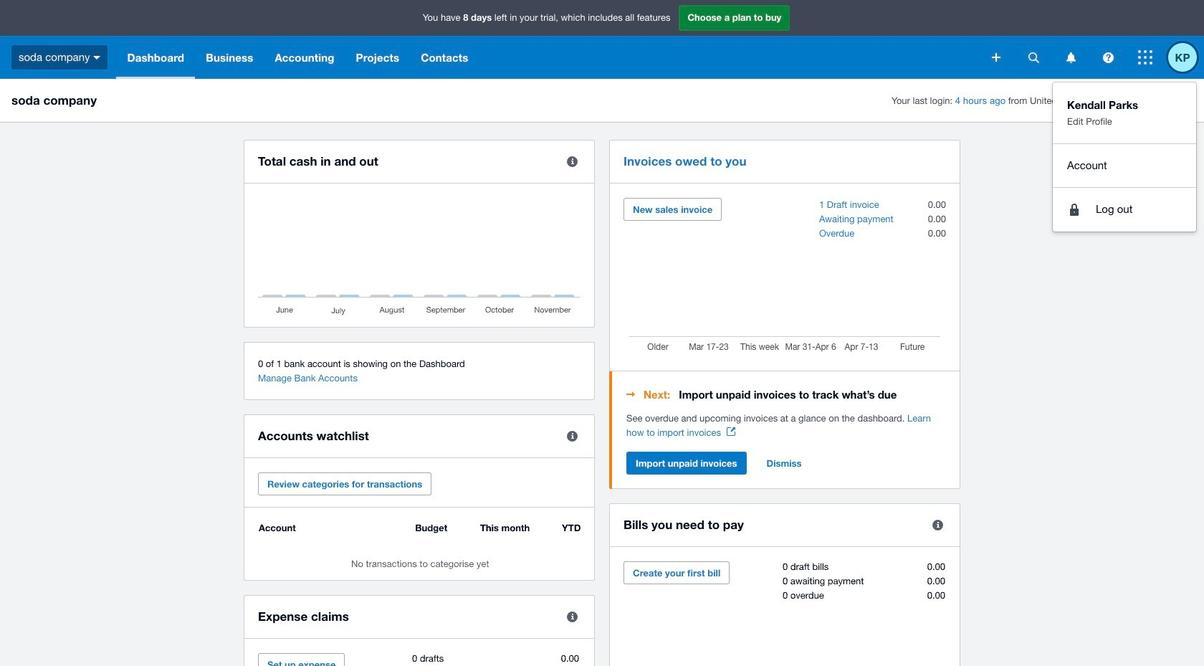 Task type: locate. For each thing, give the bounding box(es) containing it.
heading
[[627, 386, 946, 403]]

svg image
[[1139, 50, 1153, 65], [1103, 52, 1114, 63]]

banner
[[0, 0, 1204, 231]]

panel body document
[[627, 412, 946, 440], [627, 412, 946, 440]]

svg image
[[1028, 52, 1039, 63], [1066, 52, 1076, 63], [992, 53, 1001, 62], [94, 56, 101, 59]]

group
[[1053, 82, 1197, 231]]

list box
[[1053, 82, 1197, 231]]

empty state of the bills widget with a 'create your first bill' button and an unpopulated column graph. image
[[624, 561, 946, 666]]

1 horizontal spatial svg image
[[1139, 50, 1153, 65]]

empty state of the expenses widget with a 'set up expense claims' button and a data-less table. image
[[258, 653, 581, 666]]



Task type: describe. For each thing, give the bounding box(es) containing it.
empty state widget for the total cash in and out feature, displaying a column graph summarising bank transaction data as total money in versus total money out across all connected bank accounts, enabling a visual comparison of the two amounts. image
[[258, 198, 581, 316]]

opens in a new tab image
[[727, 427, 736, 436]]

0 horizontal spatial svg image
[[1103, 52, 1114, 63]]

empty state of the accounts watchlist widget, featuring a 'review categories for transactions' button and a data-less table with headings 'account,' 'budget,' 'this month,' and 'ytd.' image
[[258, 522, 581, 569]]



Task type: vqa. For each thing, say whether or not it's contained in the screenshot.
the Empty state of the Bills widget with a 'Create your first bill' button and an unpopulated column graph. image
yes



